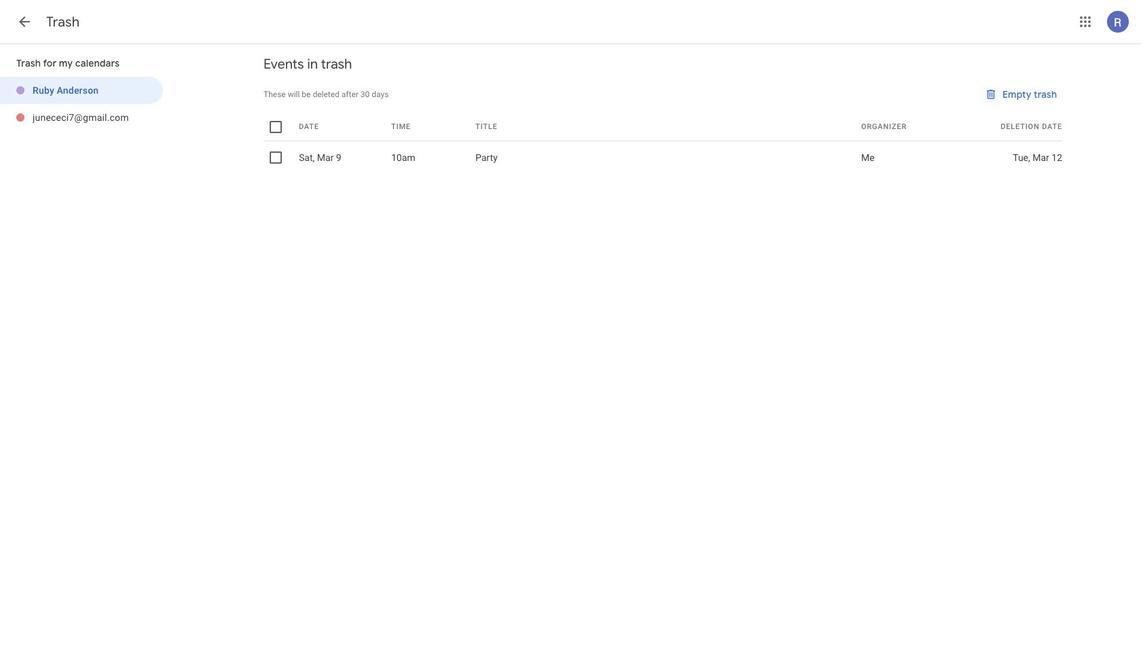 Task type: locate. For each thing, give the bounding box(es) containing it.
list item
[[0, 77, 163, 104]]

list
[[0, 77, 163, 131]]

heading
[[46, 14, 80, 31]]



Task type: describe. For each thing, give the bounding box(es) containing it.
go back image
[[16, 14, 33, 30]]



Task type: vqa. For each thing, say whether or not it's contained in the screenshot.
the topmost the Settings
no



